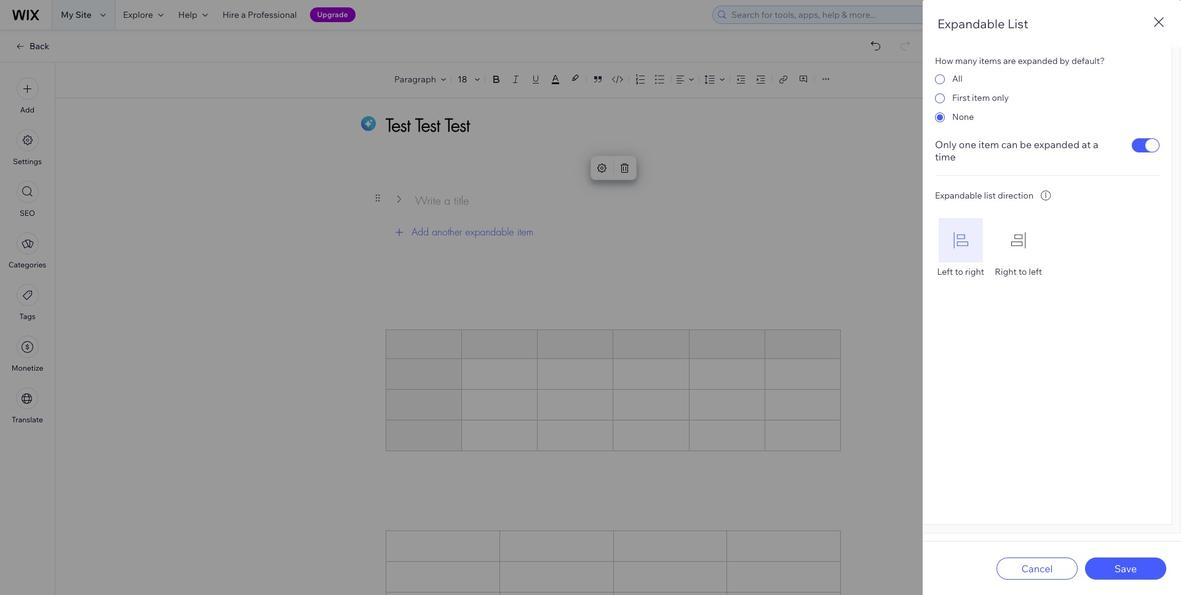 Task type: vqa. For each thing, say whether or not it's contained in the screenshot.
Add Another Expandable Item button at the top of the page
yes



Task type: describe. For each thing, give the bounding box(es) containing it.
by
[[1060, 55, 1070, 66]]

paragraph
[[395, 74, 436, 85]]

to for right
[[1019, 266, 1027, 278]]

list
[[1008, 16, 1029, 31]]

right
[[966, 266, 985, 278]]

tags
[[19, 312, 35, 321]]

expandable
[[465, 226, 514, 239]]

publish
[[1092, 41, 1122, 52]]

are
[[1004, 55, 1016, 66]]

add another expandable item button
[[386, 218, 841, 247]]

list
[[984, 190, 996, 201]]

item inside add another expandable item button
[[517, 226, 534, 239]]

left
[[1029, 266, 1043, 278]]

upgrade button
[[310, 7, 356, 22]]

right
[[995, 266, 1017, 278]]

one
[[959, 138, 977, 151]]

seo
[[20, 209, 35, 218]]

explore
[[123, 9, 153, 20]]

first
[[953, 92, 970, 103]]

menu containing add
[[0, 70, 55, 432]]

settings button
[[13, 129, 42, 166]]

paragraph button
[[392, 71, 449, 88]]

direction
[[998, 190, 1034, 201]]

cancel
[[1022, 563, 1053, 575]]

can
[[1002, 138, 1018, 151]]

Search for tools, apps, help & more... field
[[728, 6, 1012, 23]]

to for left
[[955, 266, 964, 278]]

only one item can be expanded at a time button
[[935, 138, 1110, 163]]

add for add
[[20, 105, 35, 114]]

Font Size field
[[457, 73, 470, 86]]

tags button
[[16, 284, 38, 321]]

only one item can be expanded at a time
[[935, 138, 1099, 163]]

all
[[953, 73, 963, 84]]

back
[[30, 41, 49, 52]]

be
[[1020, 138, 1032, 151]]

professional
[[248, 9, 297, 20]]

my site
[[61, 9, 92, 20]]

expandable list direction
[[935, 190, 1034, 201]]

how
[[935, 55, 954, 66]]

left
[[938, 266, 953, 278]]

help button
[[171, 0, 215, 30]]

item inside only one item can be expanded at a time
[[979, 138, 999, 151]]

categories button
[[8, 233, 46, 270]]

translate
[[12, 415, 43, 425]]

site
[[75, 9, 92, 20]]



Task type: locate. For each thing, give the bounding box(es) containing it.
0 vertical spatial expanded
[[1018, 55, 1058, 66]]

Add a Catchy Title text field
[[386, 114, 828, 137]]

hire a professional
[[223, 9, 297, 20]]

item right expandable
[[517, 226, 534, 239]]

1 vertical spatial a
[[1094, 138, 1099, 151]]

list box containing left to right
[[935, 218, 1160, 278]]

0 vertical spatial add
[[20, 105, 35, 114]]

settings
[[13, 157, 42, 166]]

a
[[241, 9, 246, 20], [1094, 138, 1099, 151]]

add for add another expandable item
[[412, 226, 429, 239]]

to left left
[[1019, 266, 1027, 278]]

hire a professional link
[[215, 0, 304, 30]]

my
[[61, 9, 74, 20]]

many
[[956, 55, 978, 66]]

save button
[[1086, 558, 1167, 580]]

monetize
[[11, 364, 43, 373]]

to
[[955, 266, 964, 278], [1019, 266, 1027, 278]]

none
[[953, 111, 974, 122]]

0 horizontal spatial add
[[20, 105, 35, 114]]

expandable up "many"
[[938, 16, 1005, 31]]

1 vertical spatial add
[[412, 226, 429, 239]]

item left only
[[972, 92, 990, 103]]

add up settings button
[[20, 105, 35, 114]]

1 vertical spatial expanded
[[1034, 138, 1080, 151]]

only
[[992, 92, 1009, 103]]

1 vertical spatial expandable
[[935, 190, 983, 201]]

expandable for expandable list direction
[[935, 190, 983, 201]]

add another expandable item
[[412, 226, 534, 239]]

only
[[935, 138, 957, 151]]

time
[[935, 151, 956, 163]]

add button
[[16, 78, 38, 114]]

upgrade
[[317, 10, 348, 19]]

default?
[[1072, 55, 1105, 66]]

left to right
[[938, 266, 985, 278]]

item
[[972, 92, 990, 103], [979, 138, 999, 151], [517, 226, 534, 239]]

option group
[[935, 66, 1160, 124]]

publish button
[[1075, 36, 1140, 56]]

1 horizontal spatial a
[[1094, 138, 1099, 151]]

expandable list
[[938, 16, 1029, 31]]

expanded left at
[[1034, 138, 1080, 151]]

expandable left 'list'
[[935, 190, 983, 201]]

a right at
[[1094, 138, 1099, 151]]

add inside menu
[[20, 105, 35, 114]]

add
[[20, 105, 35, 114], [412, 226, 429, 239]]

0 vertical spatial item
[[972, 92, 990, 103]]

to right left
[[955, 266, 964, 278]]

1 to from the left
[[955, 266, 964, 278]]

help
[[178, 9, 197, 20]]

2 to from the left
[[1019, 266, 1027, 278]]

a right the hire
[[241, 9, 246, 20]]

expandable
[[938, 16, 1005, 31], [935, 190, 983, 201]]

seo button
[[16, 181, 38, 218]]

categories
[[8, 260, 46, 270]]

option group containing all
[[935, 66, 1160, 124]]

0 horizontal spatial to
[[955, 266, 964, 278]]

first item only
[[953, 92, 1009, 103]]

0 vertical spatial expandable
[[938, 16, 1005, 31]]

expanded
[[1018, 55, 1058, 66], [1034, 138, 1080, 151]]

expanded inside only one item can be expanded at a time
[[1034, 138, 1080, 151]]

2 vertical spatial item
[[517, 226, 534, 239]]

at
[[1082, 138, 1091, 151]]

1 vertical spatial item
[[979, 138, 999, 151]]

save
[[1115, 563, 1137, 575]]

expandable for expandable list
[[938, 16, 1005, 31]]

1 horizontal spatial add
[[412, 226, 429, 239]]

items
[[980, 55, 1002, 66]]

another
[[432, 226, 462, 239]]

list box
[[935, 218, 1160, 278]]

item inside option group
[[972, 92, 990, 103]]

0 vertical spatial a
[[241, 9, 246, 20]]

expanded left by
[[1018, 55, 1058, 66]]

monetize button
[[11, 336, 43, 373]]

hire
[[223, 9, 239, 20]]

right to left
[[995, 266, 1043, 278]]

how many items are expanded by default?
[[935, 55, 1105, 66]]

translate button
[[12, 388, 43, 425]]

cancel button
[[997, 558, 1078, 580]]

1 horizontal spatial to
[[1019, 266, 1027, 278]]

a inside only one item can be expanded at a time
[[1094, 138, 1099, 151]]

0 horizontal spatial a
[[241, 9, 246, 20]]

menu
[[0, 70, 55, 432]]

add left another
[[412, 226, 429, 239]]

back button
[[15, 41, 49, 52]]

item left can
[[979, 138, 999, 151]]



